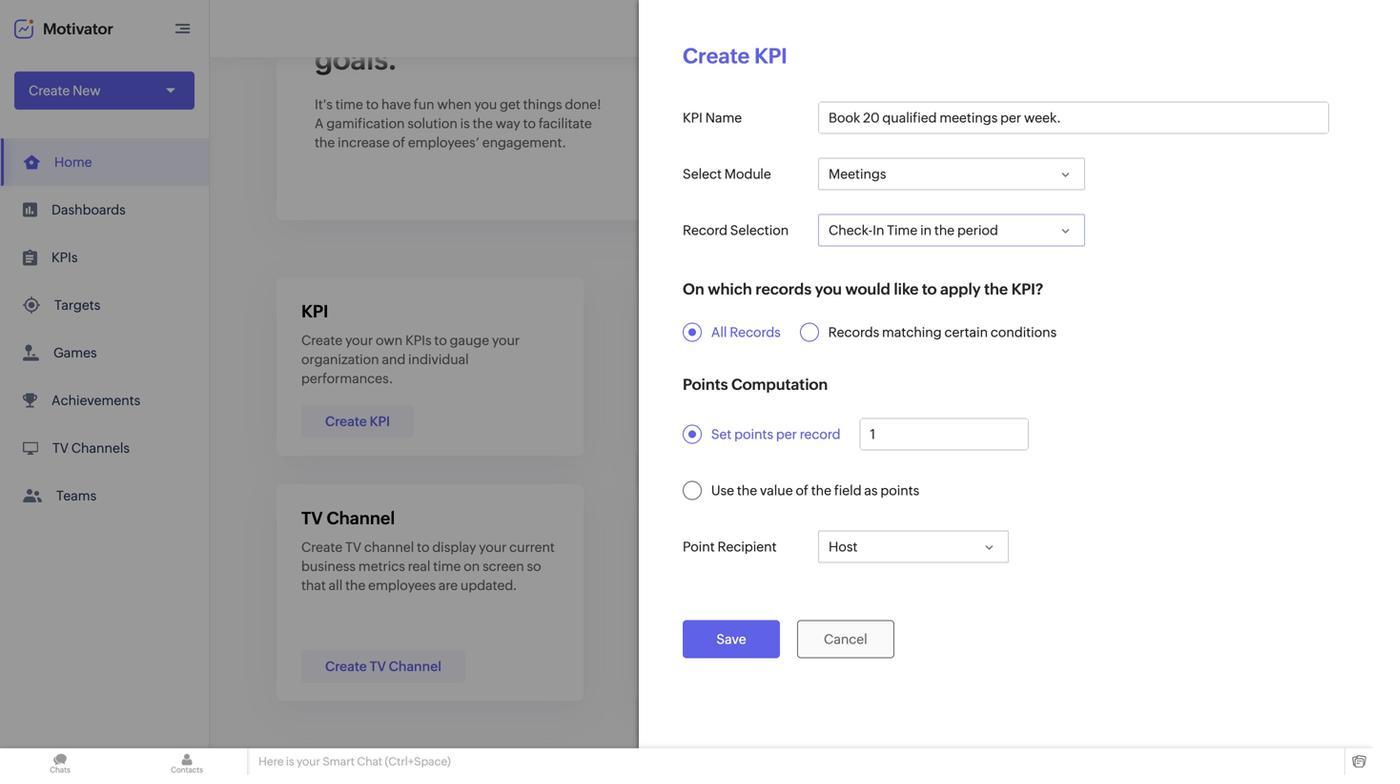 Task type: vqa. For each thing, say whether or not it's contained in the screenshot.
of inside the It's time to have fun when you get things done! A gamification solution is the way to facilitate the increase of employees' engagement.
yes



Task type: describe. For each thing, give the bounding box(es) containing it.
matching
[[882, 325, 942, 340]]

create your own kpis to gauge your organization and individual performances.
[[301, 333, 520, 386]]

the left field at the bottom right of the page
[[811, 483, 832, 498]]

here is your smart chat (ctrl+space)
[[258, 755, 451, 768]]

1 horizontal spatial organization
[[1038, 342, 1122, 359]]

display
[[432, 540, 476, 555]]

contacts image
[[127, 749, 247, 775]]

smart
[[323, 755, 355, 768]]

the down it's
[[315, 135, 335, 150]]

specific
[[756, 371, 805, 386]]

chat
[[357, 755, 383, 768]]

a team is a group of individuals working together to achieve their goal.
[[660, 540, 904, 574]]

per
[[776, 427, 797, 442]]

to achieve your goals.
[[315, 10, 523, 76]]

save
[[717, 632, 746, 647]]

to inside a team is a group of individuals working together to achieve their goal.
[[717, 559, 729, 574]]

value
[[760, 483, 793, 498]]

enthusiastically.
[[1018, 371, 1117, 386]]

all
[[329, 578, 343, 593]]

the inside field
[[935, 223, 955, 238]]

of inside it's time to have fun when you get things done! a gamification solution is the way to facilitate the increase of employees' engagement.
[[393, 135, 405, 150]]

1 vertical spatial of
[[796, 483, 809, 498]]

kpi name
[[683, 110, 742, 125]]

the right use
[[737, 483, 757, 498]]

your inside "to achieve your goals."
[[461, 10, 523, 43]]

help
[[807, 333, 834, 348]]

start creating games and motivate your employees to achieve their goals enthusiastically.
[[1018, 333, 1261, 386]]

setting
[[660, 333, 705, 348]]

list containing home
[[0, 138, 209, 520]]

to right the like
[[922, 280, 937, 298]]

you for target
[[870, 333, 893, 348]]

time inside create tv channel to display your current business metrics real time on screen so that all the employees are updated.
[[433, 559, 461, 574]]

name for target name
[[725, 110, 762, 125]]

all records
[[711, 325, 781, 340]]

use the value of the field as points
[[711, 483, 920, 498]]

facilitate
[[539, 116, 592, 131]]

select for select module
[[683, 166, 722, 182]]

2 records from the left
[[828, 325, 880, 340]]

is inside it's time to have fun when you get things done! a gamification solution is the way to facilitate the increase of employees' engagement.
[[460, 116, 470, 131]]

updated.
[[461, 578, 517, 593]]

1 horizontal spatial you
[[815, 280, 842, 298]]

use
[[711, 483, 734, 498]]

select for select period
[[683, 223, 722, 238]]

for
[[726, 371, 744, 386]]

start
[[1018, 333, 1048, 348]]

current
[[509, 540, 555, 555]]

target down points computation
[[728, 414, 768, 429]]

organization inside create your own kpis to gauge your organization and individual performances.
[[301, 352, 379, 367]]

achievements
[[51, 393, 140, 408]]

the inside create tv channel to display your current business metrics real time on screen so that all the employees are updated.
[[345, 578, 366, 593]]

target
[[932, 342, 972, 359]]

their inside the start creating games and motivate your employees to achieve their goals enthusiastically.
[[1155, 352, 1184, 367]]

1 create target from the top
[[683, 44, 817, 68]]

kpi?
[[1012, 280, 1044, 298]]

would
[[845, 280, 891, 298]]

level 1
[[831, 476, 874, 493]]

record
[[683, 223, 728, 238]]

tv inside create tv channel to display your current business metrics real time on screen so that all the employees are updated.
[[345, 540, 362, 555]]

employees inside create tv channel to display your current business metrics real time on screen so that all the employees are updated.
[[368, 578, 436, 593]]

field
[[834, 483, 862, 498]]

record selection
[[683, 223, 789, 238]]

achieve inside the start creating games and motivate your employees to achieve their goals enthusiastically.
[[1104, 352, 1152, 367]]

meetings
[[829, 166, 886, 182]]

home
[[54, 154, 92, 170]]

your right gauge
[[492, 333, 520, 348]]

create inside create tv channel to display your current business metrics real time on screen so that all the employees are updated.
[[301, 540, 343, 555]]

1 horizontal spatial create kpi
[[683, 44, 787, 68]]

games
[[1105, 333, 1147, 348]]

time.
[[808, 371, 840, 386]]

preference.
[[1190, 342, 1267, 359]]

0 horizontal spatial create kpi
[[325, 414, 390, 429]]

based
[[975, 342, 1015, 359]]

a inside it's time to have fun when you get things done! a gamification solution is the way to facilitate the increase of employees' engagement.
[[315, 116, 324, 131]]

2 horizontal spatial on
[[1018, 342, 1036, 359]]

1 horizontal spatial points
[[881, 483, 920, 498]]

it's time to have fun when you get things done! a gamification solution is the way to facilitate the increase of employees' engagement.
[[315, 97, 602, 150]]

period
[[958, 223, 998, 238]]

is inside a team is a group of individuals working together to achieve their goal.
[[706, 540, 716, 555]]

and inside the start creating games and motivate your employees to achieve their goals enthusiastically.
[[1150, 333, 1173, 348]]

as
[[864, 483, 878, 498]]

Host field
[[818, 531, 1009, 563]]

have
[[381, 97, 411, 112]]

tv channels
[[52, 441, 130, 456]]

kpi up target name
[[754, 44, 787, 68]]

to inside the start creating games and motivate your employees to achieve their goals enthusiastically.
[[1089, 352, 1101, 367]]

target up select kpi
[[683, 110, 723, 125]]

goals.
[[315, 43, 397, 76]]

1 cancel from the top
[[824, 562, 868, 577]]

records
[[756, 280, 812, 298]]

on
[[683, 280, 705, 298]]

host
[[829, 539, 858, 555]]

1
[[869, 476, 874, 493]]

target name
[[683, 110, 762, 125]]

on inside the setting up sales targets help keep you and your sales team focused on achieving your goals for a specific time.
[[838, 352, 854, 367]]

to inside "to achieve your goals."
[[315, 10, 343, 43]]

achieving
[[856, 352, 917, 367]]

period
[[725, 223, 765, 238]]

a inside the setting up sales targets help keep you and your sales team focused on achieving your goals for a specific time.
[[747, 371, 754, 386]]

2 create target from the top
[[684, 414, 768, 429]]

employees'
[[408, 135, 480, 150]]

so
[[527, 559, 541, 574]]

for
[[749, 279, 769, 294]]

gauge
[[450, 333, 489, 348]]

own
[[376, 333, 403, 348]]

tv channel
[[301, 509, 395, 528]]

Check-In Time in the period field
[[818, 214, 1085, 247]]

targets
[[760, 333, 804, 348]]

get
[[500, 97, 521, 112]]

and inside the setting up sales targets help keep you and your sales team focused on achieving your goals for a specific time.
[[660, 352, 684, 367]]

engagement.
[[482, 135, 567, 150]]

new
[[73, 83, 101, 98]]

create tv channel
[[325, 659, 442, 674]]

save button
[[683, 620, 780, 659]]

select kpi
[[683, 166, 744, 182]]

to inside create tv channel to display your current business metrics real time on screen so that all the employees are updated.
[[417, 540, 430, 555]]

motivate
[[1176, 333, 1231, 348]]

goals inside the setting up sales targets help keep you and your sales team focused on achieving your goals for a specific time.
[[690, 371, 724, 386]]

to up engagement. on the left
[[523, 116, 536, 131]]

team inside a team is a group of individuals working together to achieve their goal.
[[672, 540, 703, 555]]

you for to achieve your goals.
[[474, 97, 497, 112]]

which
[[708, 280, 752, 298]]

target up target name
[[754, 44, 817, 68]]

on which records you would like to apply the kpi?
[[683, 280, 1044, 298]]

Add Points text field
[[861, 419, 1028, 450]]

keep
[[837, 333, 867, 348]]

user image
[[1314, 13, 1345, 44]]

check-in time in the period
[[829, 223, 998, 238]]

points computation
[[683, 376, 828, 393]]

chats image
[[0, 749, 120, 775]]



Task type: locate. For each thing, give the bounding box(es) containing it.
None text field
[[819, 103, 1328, 133], [819, 103, 1328, 133], [819, 103, 1328, 133], [819, 103, 1328, 133]]

on down keep at the top right
[[838, 352, 854, 367]]

their down individuals
[[783, 559, 812, 574]]

a
[[315, 116, 324, 131], [660, 540, 669, 555]]

you left get
[[474, 97, 497, 112]]

name up the select module on the top of page
[[705, 110, 742, 125]]

the left kpi?
[[984, 280, 1008, 298]]

0 horizontal spatial set
[[683, 279, 703, 294]]

achieve
[[349, 10, 455, 43], [1104, 352, 1152, 367], [732, 559, 780, 574]]

hierarchy
[[1125, 342, 1187, 359]]

in
[[873, 223, 884, 238]]

in
[[920, 223, 932, 238]]

organization up performances.
[[301, 352, 379, 367]]

0 vertical spatial of
[[393, 135, 405, 150]]

a
[[747, 371, 754, 386], [718, 540, 726, 555]]

goals down "motivate"
[[1186, 352, 1220, 367]]

teams
[[56, 488, 97, 504]]

channel up channel
[[327, 509, 395, 528]]

0 vertical spatial sales
[[727, 333, 758, 348]]

0 horizontal spatial kpis
[[51, 250, 78, 265]]

team inside the setting up sales targets help keep you and your sales team focused on achieving your goals for a specific time.
[[750, 352, 782, 367]]

you
[[474, 97, 497, 112], [815, 280, 842, 298], [870, 333, 893, 348]]

1 vertical spatial team
[[672, 540, 703, 555]]

2 horizontal spatial is
[[706, 540, 716, 555]]

create target up target name
[[683, 44, 817, 68]]

and down setting on the top of the page
[[660, 352, 684, 367]]

and inside create your own kpis to gauge your organization and individual performances.
[[382, 352, 406, 367]]

0 horizontal spatial of
[[393, 135, 405, 150]]

0 horizontal spatial on
[[464, 559, 480, 574]]

kpis up individual
[[405, 333, 432, 348]]

0 horizontal spatial goals
[[690, 371, 724, 386]]

goal.
[[814, 559, 845, 574]]

kpi up record selection
[[725, 166, 744, 182]]

achieve down "group"
[[732, 559, 780, 574]]

employees up enthusiastically.
[[1018, 352, 1086, 367]]

1 horizontal spatial of
[[769, 540, 781, 555]]

1 horizontal spatial kpis
[[405, 333, 432, 348]]

goals
[[1186, 352, 1220, 367], [690, 371, 724, 386]]

channel
[[364, 540, 414, 555]]

0 vertical spatial points
[[735, 427, 774, 442]]

1 vertical spatial kpis
[[405, 333, 432, 348]]

1 horizontal spatial their
[[1155, 352, 1184, 367]]

create new
[[29, 83, 101, 98]]

set down points
[[711, 427, 732, 442]]

0 horizontal spatial points
[[735, 427, 774, 442]]

cancel down host
[[824, 562, 868, 577]]

your up screen
[[479, 540, 507, 555]]

1 name from the left
[[705, 110, 742, 125]]

and down own
[[382, 352, 406, 367]]

kpis up targets
[[51, 250, 78, 265]]

points
[[683, 376, 728, 393]]

module
[[725, 166, 771, 182]]

conditions
[[991, 325, 1057, 340]]

your
[[461, 10, 523, 43], [345, 333, 373, 348], [492, 333, 520, 348], [1233, 333, 1261, 348], [686, 352, 714, 367], [660, 371, 688, 386], [479, 540, 507, 555], [297, 755, 320, 768]]

selection
[[730, 223, 789, 238]]

1 horizontal spatial set
[[711, 427, 732, 442]]

2 cancel button from the top
[[797, 620, 894, 659]]

0 vertical spatial achieve
[[349, 10, 455, 43]]

1 horizontal spatial a
[[660, 540, 669, 555]]

is right here
[[286, 755, 294, 768]]

0 horizontal spatial employees
[[368, 578, 436, 593]]

the left way
[[473, 116, 493, 131]]

tv inside list
[[52, 441, 69, 456]]

0 vertical spatial you
[[474, 97, 497, 112]]

1 vertical spatial points
[[881, 483, 920, 498]]

goals left for
[[690, 371, 724, 386]]

motivator
[[43, 20, 113, 37]]

on up updated.
[[464, 559, 480, 574]]

time up gamification
[[335, 97, 363, 112]]

1 horizontal spatial goals
[[1186, 352, 1220, 367]]

2 name from the left
[[725, 110, 762, 125]]

your left own
[[345, 333, 373, 348]]

your down setting on the top of the page
[[660, 371, 688, 386]]

create kpi up target name
[[683, 44, 787, 68]]

create target
[[683, 44, 817, 68], [684, 414, 768, 429]]

0 horizontal spatial and
[[382, 352, 406, 367]]

focused
[[784, 352, 835, 367]]

kpi down performances.
[[370, 414, 390, 429]]

create
[[683, 44, 750, 68], [683, 44, 750, 68], [29, 83, 70, 98], [301, 333, 343, 348], [325, 414, 367, 429], [684, 414, 726, 429], [301, 540, 343, 555], [325, 659, 367, 674], [684, 659, 726, 674]]

a down it's
[[315, 116, 324, 131]]

solution
[[408, 116, 458, 131]]

apply
[[940, 280, 981, 298]]

of inside a team is a group of individuals working together to achieve their goal.
[[769, 540, 781, 555]]

create inside create your own kpis to gauge your organization and individual performances.
[[301, 333, 343, 348]]

the right the in
[[935, 223, 955, 238]]

things
[[523, 97, 562, 112]]

of right "group"
[[769, 540, 781, 555]]

1 vertical spatial set
[[711, 427, 732, 442]]

0 vertical spatial a
[[747, 371, 754, 386]]

set for set points per record
[[711, 427, 732, 442]]

channel down are
[[389, 659, 442, 674]]

on down conditions
[[1018, 342, 1036, 359]]

2 horizontal spatial and
[[1150, 333, 1173, 348]]

done!
[[565, 97, 602, 112]]

to inside create your own kpis to gauge your organization and individual performances.
[[434, 333, 447, 348]]

0 horizontal spatial achieve
[[349, 10, 455, 43]]

of right increase
[[393, 135, 405, 150]]

show this target based on organization hierarchy preference.
[[864, 342, 1267, 359]]

gamification
[[327, 116, 405, 131]]

kpi up select kpi
[[683, 110, 703, 125]]

your left smart
[[297, 755, 320, 768]]

point recipient
[[683, 539, 777, 555]]

of
[[393, 135, 405, 150], [796, 483, 809, 498], [769, 540, 781, 555]]

sales right up
[[727, 333, 758, 348]]

0 vertical spatial cancel
[[824, 562, 868, 577]]

to up real
[[417, 540, 430, 555]]

group
[[728, 540, 766, 555]]

1 vertical spatial cancel button
[[797, 620, 894, 659]]

records right all
[[730, 325, 781, 340]]

a up together
[[660, 540, 669, 555]]

cancel button for create kpi
[[797, 620, 894, 659]]

performances.
[[301, 371, 393, 386]]

to up it's
[[315, 10, 343, 43]]

are
[[439, 578, 458, 593]]

1 horizontal spatial and
[[660, 352, 684, 367]]

2 horizontal spatial you
[[870, 333, 893, 348]]

achieve down games
[[1104, 352, 1152, 367]]

individuals
[[784, 540, 851, 555]]

goals inside the start creating games and motivate your employees to achieve their goals enthusiastically.
[[1186, 352, 1220, 367]]

to down creating
[[1089, 352, 1101, 367]]

to down point recipient
[[717, 559, 729, 574]]

team
[[728, 659, 761, 674]]

2 vertical spatial is
[[286, 755, 294, 768]]

1 horizontal spatial on
[[838, 352, 854, 367]]

1 vertical spatial goals
[[690, 371, 724, 386]]

setting up sales targets help keep you and your sales team focused on achieving your goals for a specific time.
[[660, 333, 917, 386]]

you up achieving
[[870, 333, 893, 348]]

time
[[887, 223, 918, 238]]

points right as
[[881, 483, 920, 498]]

0 vertical spatial their
[[1155, 352, 1184, 367]]

way
[[496, 116, 520, 131]]

employees
[[1018, 352, 1086, 367], [368, 578, 436, 593]]

0 vertical spatial cancel button
[[797, 550, 894, 589]]

0 vertical spatial kpis
[[51, 250, 78, 265]]

1 vertical spatial is
[[706, 540, 716, 555]]

creating
[[1051, 333, 1102, 348]]

cancel down goal.
[[824, 632, 868, 647]]

select module
[[683, 166, 771, 182]]

their
[[1155, 352, 1184, 367], [783, 559, 812, 574]]

tv
[[52, 441, 69, 456], [301, 509, 323, 528], [345, 540, 362, 555], [370, 659, 386, 674]]

records up show
[[828, 325, 880, 340]]

it's
[[315, 97, 333, 112]]

1 cancel button from the top
[[797, 550, 894, 589]]

team up together
[[672, 540, 703, 555]]

check-
[[829, 223, 873, 238]]

a inside a team is a group of individuals working together to achieve their goal.
[[660, 540, 669, 555]]

fun
[[414, 97, 435, 112]]

tv inside create tv channel link
[[370, 659, 386, 674]]

1 vertical spatial channel
[[389, 659, 442, 674]]

1 vertical spatial create kpi
[[325, 414, 390, 429]]

list
[[0, 138, 209, 520]]

0 horizontal spatial a
[[315, 116, 324, 131]]

when
[[437, 97, 472, 112]]

points left per at bottom right
[[735, 427, 774, 442]]

certain
[[945, 325, 988, 340]]

increase
[[338, 135, 390, 150]]

1 vertical spatial cancel
[[824, 632, 868, 647]]

1 vertical spatial sales
[[717, 352, 747, 367]]

achieve inside "to achieve your goals."
[[349, 10, 455, 43]]

real
[[408, 559, 431, 574]]

1 vertical spatial you
[[815, 280, 842, 298]]

0 horizontal spatial time
[[335, 97, 363, 112]]

you inside it's time to have fun when you get things done! a gamification solution is the way to facilitate the increase of employees' engagement.
[[474, 97, 497, 112]]

is down when
[[460, 116, 470, 131]]

kpis
[[51, 250, 78, 265], [405, 333, 432, 348]]

0 horizontal spatial team
[[672, 540, 703, 555]]

sales up for
[[717, 352, 747, 367]]

employees down real
[[368, 578, 436, 593]]

2 vertical spatial of
[[769, 540, 781, 555]]

2 vertical spatial you
[[870, 333, 893, 348]]

1 vertical spatial a
[[718, 540, 726, 555]]

target down on
[[660, 302, 711, 321]]

0 vertical spatial employees
[[1018, 352, 1086, 367]]

metrics
[[358, 559, 405, 574]]

point
[[683, 539, 715, 555]]

employees inside the start creating games and motivate your employees to achieve their goals enthusiastically.
[[1018, 352, 1086, 367]]

set left which
[[683, 279, 703, 294]]

1 vertical spatial achieve
[[1104, 352, 1152, 367]]

create target down points
[[684, 414, 768, 429]]

0 horizontal spatial a
[[718, 540, 726, 555]]

2 vertical spatial achieve
[[732, 559, 780, 574]]

your inside create tv channel to display your current business metrics real time on screen so that all the employees are updated.
[[479, 540, 507, 555]]

1 records from the left
[[730, 325, 781, 340]]

1 vertical spatial their
[[783, 559, 812, 574]]

kpis inside create your own kpis to gauge your organization and individual performances.
[[405, 333, 432, 348]]

your up get
[[461, 10, 523, 43]]

0 horizontal spatial their
[[783, 559, 812, 574]]

1 horizontal spatial team
[[750, 352, 782, 367]]

their inside a team is a group of individuals working together to achieve their goal.
[[783, 559, 812, 574]]

organization up enthusiastically.
[[1038, 342, 1122, 359]]

0 vertical spatial create target
[[683, 44, 817, 68]]

is
[[460, 116, 470, 131], [706, 540, 716, 555], [286, 755, 294, 768]]

a right point
[[718, 540, 726, 555]]

individual
[[408, 352, 469, 367]]

business
[[301, 559, 356, 574]]

1 horizontal spatial is
[[460, 116, 470, 131]]

a right for
[[747, 371, 754, 386]]

1 vertical spatial a
[[660, 540, 669, 555]]

your down up
[[686, 352, 714, 367]]

target right on
[[706, 279, 746, 294]]

channels
[[71, 441, 130, 456]]

time up are
[[433, 559, 461, 574]]

0 vertical spatial goals
[[1186, 352, 1220, 367]]

0 vertical spatial is
[[460, 116, 470, 131]]

all
[[711, 325, 727, 340]]

name up the module
[[725, 110, 762, 125]]

0 vertical spatial team
[[750, 352, 782, 367]]

1 horizontal spatial time
[[433, 559, 461, 574]]

0 horizontal spatial is
[[286, 755, 294, 768]]

the right all
[[345, 578, 366, 593]]

their down "motivate"
[[1155, 352, 1184, 367]]

0 horizontal spatial organization
[[301, 352, 379, 367]]

cancel button for create target
[[797, 550, 894, 589]]

kpi
[[754, 44, 787, 68], [683, 110, 703, 125], [725, 166, 744, 182], [301, 302, 328, 321], [370, 414, 390, 429]]

0 vertical spatial create kpi
[[683, 44, 787, 68]]

like
[[894, 280, 919, 298]]

Meetings field
[[818, 158, 1085, 190]]

0 horizontal spatial records
[[730, 325, 781, 340]]

1 horizontal spatial records
[[828, 325, 880, 340]]

0 vertical spatial set
[[683, 279, 703, 294]]

0 vertical spatial time
[[335, 97, 363, 112]]

and right games
[[1150, 333, 1173, 348]]

kpis inside list
[[51, 250, 78, 265]]

your inside the start creating games and motivate your employees to achieve their goals enthusiastically.
[[1233, 333, 1261, 348]]

2 horizontal spatial achieve
[[1104, 352, 1152, 367]]

that
[[301, 578, 326, 593]]

set target for
[[683, 279, 769, 294]]

of right value
[[796, 483, 809, 498]]

a inside a team is a group of individuals working together to achieve their goal.
[[718, 540, 726, 555]]

team up specific
[[750, 352, 782, 367]]

name for kpi name
[[705, 110, 742, 125]]

records matching certain conditions
[[828, 325, 1057, 340]]

1 horizontal spatial achieve
[[732, 559, 780, 574]]

achieve up 'have'
[[349, 10, 455, 43]]

to up gamification
[[366, 97, 379, 112]]

channel
[[327, 509, 395, 528], [389, 659, 442, 674]]

1 vertical spatial employees
[[368, 578, 436, 593]]

1 vertical spatial create target
[[684, 414, 768, 429]]

this
[[905, 342, 929, 359]]

0 horizontal spatial you
[[474, 97, 497, 112]]

create kpi down performances.
[[325, 414, 390, 429]]

set for set target for
[[683, 279, 703, 294]]

targets
[[54, 298, 100, 313]]

on inside create tv channel to display your current business metrics real time on screen so that all the employees are updated.
[[464, 559, 480, 574]]

is up together
[[706, 540, 716, 555]]

cancel button
[[797, 550, 894, 589], [797, 620, 894, 659]]

show
[[864, 342, 902, 359]]

create tv channel link
[[301, 650, 465, 683]]

dashboards
[[51, 202, 126, 217]]

1 horizontal spatial a
[[747, 371, 754, 386]]

you inside the setting up sales targets help keep you and your sales team focused on achieving your goals for a specific time.
[[870, 333, 893, 348]]

your right "motivate"
[[1233, 333, 1261, 348]]

2 horizontal spatial of
[[796, 483, 809, 498]]

you left would
[[815, 280, 842, 298]]

kpi up performances.
[[301, 302, 328, 321]]

time inside it's time to have fun when you get things done! a gamification solution is the way to facilitate the increase of employees' engagement.
[[335, 97, 363, 112]]

2 cancel from the top
[[824, 632, 868, 647]]

0 vertical spatial a
[[315, 116, 324, 131]]

achieve inside a team is a group of individuals working together to achieve their goal.
[[732, 559, 780, 574]]

0 vertical spatial channel
[[327, 509, 395, 528]]

select for select kpi
[[683, 166, 722, 182]]

to up individual
[[434, 333, 447, 348]]

1 horizontal spatial employees
[[1018, 352, 1086, 367]]

name
[[705, 110, 742, 125], [725, 110, 762, 125]]

records
[[730, 325, 781, 340], [828, 325, 880, 340]]

1 vertical spatial time
[[433, 559, 461, 574]]



